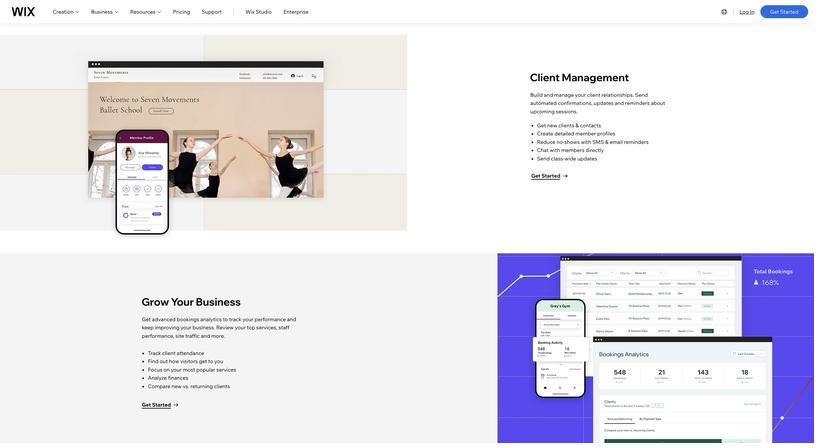 Task type: describe. For each thing, give the bounding box(es) containing it.
site
[[176, 333, 184, 339]]

detailed
[[555, 130, 575, 137]]

you
[[215, 358, 223, 365]]

2 horizontal spatial get started
[[771, 8, 799, 15]]

services,
[[256, 325, 278, 331]]

image of the business analytics dashboard that is included with wix bookings. image
[[498, 254, 815, 444]]

about
[[651, 100, 666, 106]]

get down compare
[[142, 402, 151, 408]]

improving
[[155, 325, 179, 331]]

your inside 'build and manage your client relationships. send automated confirmations, updates and reminders about upcoming sessions.'
[[575, 92, 586, 98]]

updates inside 'build and manage your client relationships. send automated confirmations, updates and reminders about upcoming sessions.'
[[594, 100, 614, 106]]

build
[[531, 92, 543, 98]]

clients inside "get new clients & contacts create detailed member profiles reduce no-shows with sms & email reminders chat with members directly send class-wide updates"
[[559, 122, 575, 129]]

traffic
[[185, 333, 200, 339]]

get inside "get new clients & contacts create detailed member profiles reduce no-shows with sms & email reminders chat with members directly send class-wide updates"
[[537, 122, 546, 129]]

create
[[537, 130, 554, 137]]

build and manage your client relationships. send automated confirmations, updates and reminders about upcoming sessions.
[[531, 92, 666, 115]]

log in link
[[740, 8, 755, 15]]

vs.
[[183, 383, 189, 390]]

get started link for client management
[[532, 172, 571, 181]]

upcoming
[[531, 108, 555, 115]]

members
[[562, 147, 585, 154]]

and down 'relationships.' in the right of the page
[[615, 100, 624, 106]]

get inside "get advanced bookings analytics to track your performance and keep improving your business. review your top services, staff performance, site traffic and more."
[[142, 316, 151, 323]]

management
[[562, 71, 629, 84]]

visitors
[[180, 358, 198, 365]]

attendance
[[177, 350, 204, 357]]

member
[[576, 130, 596, 137]]

returning
[[191, 383, 213, 390]]

client inside 'build and manage your client relationships. send automated confirmations, updates and reminders about upcoming sessions.'
[[587, 92, 601, 98]]

top
[[247, 325, 255, 331]]

1 vertical spatial &
[[606, 139, 609, 145]]

grow your business
[[142, 296, 241, 309]]

and down the business.
[[201, 333, 210, 339]]

creation
[[53, 8, 74, 15]]

performance,
[[142, 333, 174, 339]]

language selector, english selected image
[[721, 8, 729, 15]]

pricing
[[173, 8, 190, 15]]

compare
[[148, 383, 171, 390]]

services
[[216, 367, 236, 373]]

relationships.
[[602, 92, 634, 98]]

support
[[202, 8, 222, 15]]

and up staff
[[287, 316, 296, 323]]

creation button
[[53, 8, 79, 15]]

resources
[[130, 8, 156, 15]]

most
[[183, 367, 195, 373]]

new inside track client attendance find out how visitors get to you focus on your most popular services analyze finances compare new vs. returning clients
[[172, 383, 182, 390]]

bookings
[[177, 316, 199, 323]]

popular
[[196, 367, 215, 373]]

1 horizontal spatial business
[[196, 296, 241, 309]]

profiles
[[598, 130, 616, 137]]

wix studio
[[246, 8, 272, 15]]

enterprise
[[284, 8, 309, 15]]

business.
[[193, 325, 215, 331]]

class-
[[551, 155, 565, 162]]

find
[[148, 358, 159, 365]]

get advanced bookings analytics to track your performance and keep improving your business. review your top services, staff performance, site traffic and more.
[[142, 316, 296, 339]]

advanced
[[152, 316, 176, 323]]

support link
[[202, 8, 222, 15]]

reduce
[[537, 139, 556, 145]]

directly
[[586, 147, 604, 154]]



Task type: locate. For each thing, give the bounding box(es) containing it.
1 horizontal spatial get started
[[532, 173, 561, 179]]

0 vertical spatial send
[[636, 92, 648, 98]]

with up class-
[[550, 147, 560, 154]]

shows
[[565, 139, 580, 145]]

1 horizontal spatial new
[[547, 122, 558, 129]]

sessions.
[[556, 108, 578, 115]]

new inside "get new clients & contacts create detailed member profiles reduce no-shows with sms & email reminders chat with members directly send class-wide updates"
[[547, 122, 558, 129]]

0 vertical spatial business
[[91, 8, 113, 15]]

2 vertical spatial get started link
[[142, 401, 181, 410]]

get started for client management
[[532, 173, 561, 179]]

& up member
[[576, 122, 579, 129]]

studio
[[256, 8, 272, 15]]

0 horizontal spatial &
[[576, 122, 579, 129]]

client
[[587, 92, 601, 98], [162, 350, 176, 357]]

track
[[148, 350, 161, 357]]

staff
[[279, 325, 290, 331]]

resources button
[[130, 8, 161, 15]]

with
[[581, 139, 592, 145], [550, 147, 560, 154]]

0 horizontal spatial business
[[91, 8, 113, 15]]

1 vertical spatial updates
[[578, 155, 598, 162]]

get started link down compare
[[142, 401, 181, 410]]

0 vertical spatial &
[[576, 122, 579, 129]]

chat
[[537, 147, 549, 154]]

0 horizontal spatial get started
[[142, 402, 171, 408]]

to up "review"
[[223, 316, 228, 323]]

your up confirmations,
[[575, 92, 586, 98]]

started for client management
[[542, 173, 561, 179]]

send down chat
[[537, 155, 550, 162]]

and up automated
[[544, 92, 553, 98]]

1 horizontal spatial started
[[542, 173, 561, 179]]

your
[[171, 296, 194, 309]]

business inside dropdown button
[[91, 8, 113, 15]]

manage
[[555, 92, 574, 98]]

and
[[544, 92, 553, 98], [615, 100, 624, 106], [287, 316, 296, 323], [201, 333, 210, 339]]

confirmations,
[[558, 100, 593, 106]]

1 horizontal spatial to
[[223, 316, 228, 323]]

send right 'relationships.' in the right of the page
[[636, 92, 648, 98]]

sms
[[593, 139, 604, 145]]

your inside track client attendance find out how visitors get to you focus on your most popular services analyze finances compare new vs. returning clients
[[171, 367, 182, 373]]

updates
[[594, 100, 614, 106], [578, 155, 598, 162]]

2 vertical spatial get started
[[142, 402, 171, 408]]

0 vertical spatial to
[[223, 316, 228, 323]]

new up create
[[547, 122, 558, 129]]

new
[[547, 122, 558, 129], [172, 383, 182, 390]]

0 vertical spatial new
[[547, 122, 558, 129]]

get started link
[[761, 5, 809, 18], [532, 172, 571, 181], [142, 401, 181, 410]]

clients down services
[[214, 383, 230, 390]]

2 horizontal spatial started
[[781, 8, 799, 15]]

1 vertical spatial started
[[542, 173, 561, 179]]

1 horizontal spatial with
[[581, 139, 592, 145]]

get started for grow your business
[[142, 402, 171, 408]]

get started down class-
[[532, 173, 561, 179]]

0 vertical spatial reminders
[[625, 100, 650, 106]]

your up top
[[243, 316, 254, 323]]

wix
[[246, 8, 255, 15]]

1 horizontal spatial clients
[[559, 122, 575, 129]]

get started
[[771, 8, 799, 15], [532, 173, 561, 179], [142, 402, 171, 408]]

image of a ballet school website with the client management tool from wix bookings image
[[0, 35, 407, 231], [109, 125, 176, 241], [228, 187, 315, 222]]

1 horizontal spatial send
[[636, 92, 648, 98]]

wix studio link
[[246, 8, 272, 15]]

get
[[199, 358, 207, 365]]

new down "finances"
[[172, 383, 182, 390]]

0 horizontal spatial started
[[152, 402, 171, 408]]

keep
[[142, 325, 154, 331]]

1 vertical spatial client
[[162, 350, 176, 357]]

updates down 'relationships.' in the right of the page
[[594, 100, 614, 106]]

finances
[[168, 375, 188, 382]]

enterprise link
[[284, 8, 309, 15]]

track client attendance find out how visitors get to you focus on your most popular services analyze finances compare new vs. returning clients
[[148, 350, 236, 390]]

updates down directly
[[578, 155, 598, 162]]

reminders
[[625, 100, 650, 106], [624, 139, 649, 145]]

your down track
[[235, 325, 246, 331]]

client inside track client attendance find out how visitors get to you focus on your most popular services analyze finances compare new vs. returning clients
[[162, 350, 176, 357]]

get right in
[[771, 8, 780, 15]]

send inside 'build and manage your client relationships. send automated confirmations, updates and reminders about upcoming sessions.'
[[636, 92, 648, 98]]

how
[[169, 358, 179, 365]]

analytics
[[200, 316, 222, 323]]

out
[[160, 358, 168, 365]]

more.
[[211, 333, 225, 339]]

2 vertical spatial started
[[152, 402, 171, 408]]

business
[[91, 8, 113, 15], [196, 296, 241, 309]]

email
[[610, 139, 623, 145]]

contacts
[[580, 122, 601, 129]]

0 vertical spatial get started link
[[761, 5, 809, 18]]

get started link for grow your business
[[142, 401, 181, 410]]

1 vertical spatial reminders
[[624, 139, 649, 145]]

client management
[[530, 71, 629, 84]]

clients
[[559, 122, 575, 129], [214, 383, 230, 390]]

wide
[[565, 155, 577, 162]]

clients up detailed
[[559, 122, 575, 129]]

with down member
[[581, 139, 592, 145]]

& down profiles
[[606, 139, 609, 145]]

started
[[781, 8, 799, 15], [542, 173, 561, 179], [152, 402, 171, 408]]

0 horizontal spatial clients
[[214, 383, 230, 390]]

get started link down class-
[[532, 172, 571, 181]]

get started link right in
[[761, 5, 809, 18]]

0 vertical spatial clients
[[559, 122, 575, 129]]

get started right in
[[771, 8, 799, 15]]

0 horizontal spatial client
[[162, 350, 176, 357]]

reminders inside "get new clients & contacts create detailed member profiles reduce no-shows with sms & email reminders chat with members directly send class-wide updates"
[[624, 139, 649, 145]]

send
[[636, 92, 648, 98], [537, 155, 550, 162]]

1 vertical spatial to
[[208, 358, 213, 365]]

0 vertical spatial updates
[[594, 100, 614, 106]]

0 horizontal spatial get started link
[[142, 401, 181, 410]]

on
[[164, 367, 170, 373]]

0 horizontal spatial new
[[172, 383, 182, 390]]

performance
[[255, 316, 286, 323]]

reminders inside 'build and manage your client relationships. send automated confirmations, updates and reminders about upcoming sessions.'
[[625, 100, 650, 106]]

1 horizontal spatial get started link
[[532, 172, 571, 181]]

analyze
[[148, 375, 167, 382]]

1 vertical spatial send
[[537, 155, 550, 162]]

review
[[216, 325, 234, 331]]

0 horizontal spatial send
[[537, 155, 550, 162]]

0 vertical spatial started
[[781, 8, 799, 15]]

0 vertical spatial client
[[587, 92, 601, 98]]

reminders left "about" at the top right
[[625, 100, 650, 106]]

1 horizontal spatial &
[[606, 139, 609, 145]]

client
[[530, 71, 560, 84]]

log
[[740, 8, 749, 15]]

client down management
[[587, 92, 601, 98]]

grow
[[142, 296, 169, 309]]

to
[[223, 316, 228, 323], [208, 358, 213, 365]]

focus
[[148, 367, 162, 373]]

updates inside "get new clients & contacts create detailed member profiles reduce no-shows with sms & email reminders chat with members directly send class-wide updates"
[[578, 155, 598, 162]]

1 vertical spatial new
[[172, 383, 182, 390]]

client up out
[[162, 350, 176, 357]]

1 horizontal spatial client
[[587, 92, 601, 98]]

no-
[[557, 139, 565, 145]]

get down chat
[[532, 173, 541, 179]]

1 vertical spatial get started
[[532, 173, 561, 179]]

to inside track client attendance find out how visitors get to you focus on your most popular services analyze finances compare new vs. returning clients
[[208, 358, 213, 365]]

get
[[771, 8, 780, 15], [537, 122, 546, 129], [532, 173, 541, 179], [142, 316, 151, 323], [142, 402, 151, 408]]

1 vertical spatial get started link
[[532, 172, 571, 181]]

get new clients & contacts create detailed member profiles reduce no-shows with sms & email reminders chat with members directly send class-wide updates
[[537, 122, 649, 162]]

1 vertical spatial clients
[[214, 383, 230, 390]]

to right get on the bottom of the page
[[208, 358, 213, 365]]

in
[[750, 8, 755, 15]]

pricing link
[[173, 8, 190, 15]]

get up create
[[537, 122, 546, 129]]

clients inside track client attendance find out how visitors get to you focus on your most popular services analyze finances compare new vs. returning clients
[[214, 383, 230, 390]]

get up keep
[[142, 316, 151, 323]]

reminders right email
[[624, 139, 649, 145]]

track
[[229, 316, 242, 323]]

0 vertical spatial get started
[[771, 8, 799, 15]]

started for grow your business
[[152, 402, 171, 408]]

get started down compare
[[142, 402, 171, 408]]

your up "finances"
[[171, 367, 182, 373]]

send inside "get new clients & contacts create detailed member profiles reduce no-shows with sms & email reminders chat with members directly send class-wide updates"
[[537, 155, 550, 162]]

0 vertical spatial with
[[581, 139, 592, 145]]

0 horizontal spatial with
[[550, 147, 560, 154]]

log in
[[740, 8, 755, 15]]

your down the bookings
[[181, 325, 191, 331]]

1 vertical spatial with
[[550, 147, 560, 154]]

2 horizontal spatial get started link
[[761, 5, 809, 18]]

business button
[[91, 8, 119, 15]]

your
[[575, 92, 586, 98], [243, 316, 254, 323], [181, 325, 191, 331], [235, 325, 246, 331], [171, 367, 182, 373]]

&
[[576, 122, 579, 129], [606, 139, 609, 145]]

automated
[[531, 100, 557, 106]]

0 horizontal spatial to
[[208, 358, 213, 365]]

1 vertical spatial business
[[196, 296, 241, 309]]

to inside "get advanced bookings analytics to track your performance and keep improving your business. review your top services, staff performance, site traffic and more."
[[223, 316, 228, 323]]



Task type: vqa. For each thing, say whether or not it's contained in the screenshot.
performance
yes



